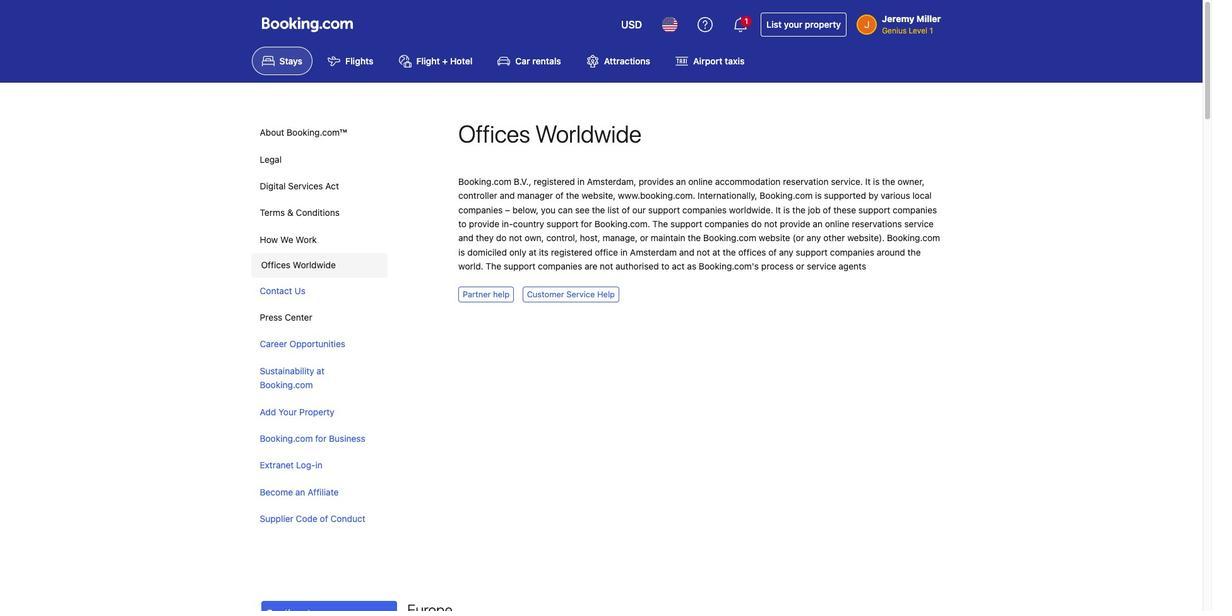 Task type: describe. For each thing, give the bounding box(es) containing it.
1 vertical spatial in
[[620, 247, 628, 257]]

extranet log-in
[[260, 460, 323, 471]]

contact us
[[260, 285, 305, 296]]

booking.com online hotel reservations image
[[262, 17, 353, 32]]

1 vertical spatial offices
[[261, 260, 290, 270]]

1 vertical spatial registered
[[551, 247, 592, 257]]

provides
[[639, 176, 674, 187]]

1 inside jeremy miller genius level 1
[[929, 26, 933, 35]]

level
[[909, 26, 927, 35]]

usd button
[[614, 9, 650, 40]]

contact us link
[[251, 278, 384, 304]]

around
[[877, 247, 905, 257]]

companies down its
[[538, 261, 582, 272]]

amsterdam
[[630, 247, 677, 257]]

0 horizontal spatial do
[[496, 233, 507, 243]]

0 vertical spatial online
[[688, 176, 713, 187]]

you
[[541, 204, 556, 215]]

is left job
[[783, 204, 790, 215]]

car rentals link
[[488, 47, 571, 75]]

flights link
[[318, 47, 384, 75]]

support up 'control,'
[[547, 218, 578, 229]]

1 vertical spatial the
[[486, 261, 501, 272]]

are
[[585, 261, 597, 272]]

flight + hotel link
[[389, 47, 483, 75]]

country
[[513, 218, 544, 229]]

digital services act
[[260, 181, 339, 191]]

1 horizontal spatial at
[[529, 247, 537, 257]]

by
[[868, 190, 878, 201]]

work
[[296, 234, 317, 245]]

domiciled
[[467, 247, 507, 257]]

see
[[575, 204, 590, 215]]

companies down the "worldwide."
[[705, 218, 749, 229]]

we
[[280, 234, 293, 245]]

for inside booking.com b.v., registered in amsterdam, provides an online accommodation reservation service. it is the owner, controller and manager of the website, www.booking.com. internationally, booking.com is supported by various local companies – below, you can see the list of our support companies worldwide. it is the job of these support companies to provide in-country support for booking.com. the support companies do not provide an online reservations service and they do not own, control, host, manage, or maintain the booking.com website (or any other website). booking.com is domiciled only at its registered office in amsterdam and not at the offices of any support companies around the world. the support companies are not authorised to act as booking.com's process or service agents
[[581, 218, 592, 229]]

conditions
[[296, 207, 340, 218]]

affiliate
[[308, 487, 339, 497]]

jeremy miller genius level 1
[[882, 13, 941, 35]]

how we work link
[[251, 227, 384, 253]]

act
[[325, 181, 339, 191]]

booking.com for business link
[[251, 425, 384, 452]]

0 vertical spatial and
[[500, 190, 515, 201]]

about
[[260, 127, 284, 138]]

terms
[[260, 207, 285, 218]]

1 vertical spatial worldwide
[[293, 260, 336, 270]]

sustainability at booking.com link
[[251, 358, 384, 399]]

can
[[558, 204, 573, 215]]

the up booking.com's
[[723, 247, 736, 257]]

maintain
[[651, 233, 685, 243]]

booking.com up around on the right
[[887, 233, 940, 243]]

companies up agents
[[830, 247, 874, 257]]

booking.com's
[[699, 261, 759, 272]]

customer service help link
[[522, 286, 619, 303]]

of right job
[[823, 204, 831, 215]]

center
[[285, 312, 312, 323]]

1 vertical spatial and
[[458, 233, 474, 243]]

support down www.booking.com.
[[648, 204, 680, 215]]

owner,
[[898, 176, 925, 187]]

airport taxis link
[[665, 47, 755, 75]]

0 vertical spatial the
[[652, 218, 668, 229]]

1 provide from the left
[[469, 218, 499, 229]]

1 horizontal spatial an
[[676, 176, 686, 187]]

help
[[597, 289, 615, 299]]

press
[[260, 312, 282, 323]]

usd
[[621, 19, 642, 30]]

companies down 'local' on the right top of the page
[[893, 204, 937, 215]]

1 horizontal spatial any
[[807, 233, 821, 243]]

1 horizontal spatial service
[[904, 218, 934, 229]]

about booking.com™ link
[[251, 119, 384, 146]]

worldwide.
[[729, 204, 773, 215]]

supported
[[824, 190, 866, 201]]

website,
[[582, 190, 616, 201]]

the up can
[[566, 190, 579, 201]]

0 vertical spatial registered
[[534, 176, 575, 187]]

booking.com up offices
[[703, 233, 756, 243]]

companies down internationally,
[[682, 204, 727, 215]]

become an affiliate link
[[251, 479, 384, 506]]

0 vertical spatial in
[[577, 176, 585, 187]]

miller
[[917, 13, 941, 24]]

log-
[[296, 460, 315, 471]]

not up only
[[509, 233, 522, 243]]

support down only
[[504, 261, 535, 272]]

the down "website,"
[[592, 204, 605, 215]]

manage,
[[603, 233, 638, 243]]

digital services act link
[[251, 173, 384, 200]]

in-
[[502, 218, 513, 229]]

career
[[260, 339, 287, 349]]

world.
[[458, 261, 483, 272]]

about booking.com™
[[260, 127, 347, 138]]

booking.com up controller
[[458, 176, 511, 187]]

1 button
[[725, 9, 756, 40]]

list
[[607, 204, 619, 215]]

booking.com inside "booking.com for business" "link"
[[260, 433, 313, 444]]

own,
[[525, 233, 544, 243]]

1 vertical spatial online
[[825, 218, 849, 229]]

1 inside button
[[744, 16, 748, 26]]

car
[[515, 56, 530, 66]]

website).
[[847, 233, 885, 243]]

contact
[[260, 285, 292, 296]]

booking.com inside sustainability at booking.com
[[260, 380, 313, 390]]

website
[[759, 233, 790, 243]]

flight + hotel
[[416, 56, 472, 66]]

legal
[[260, 154, 282, 165]]

0 horizontal spatial service
[[807, 261, 836, 272]]

amsterdam,
[[587, 176, 636, 187]]

sustainability at booking.com
[[260, 365, 324, 390]]

digital
[[260, 181, 286, 191]]

1 vertical spatial an
[[813, 218, 823, 229]]

support down by
[[858, 204, 890, 215]]

manager
[[517, 190, 553, 201]]

the right around on the right
[[908, 247, 921, 257]]

process
[[761, 261, 794, 272]]

at inside sustainability at booking.com
[[317, 365, 324, 376]]

rentals
[[532, 56, 561, 66]]

how we work
[[260, 234, 317, 245]]

0 vertical spatial offices worldwide
[[458, 119, 642, 148]]

flight
[[416, 56, 440, 66]]

booking.com for business
[[260, 433, 365, 444]]

booking.com b.v., registered in amsterdam, provides an online accommodation reservation service. it is the owner, controller and manager of the website, www.booking.com. internationally, booking.com is supported by various local companies – below, you can see the list of our support companies worldwide. it is the job of these support companies to provide in-country support for booking.com. the support companies do not provide an online reservations service and they do not own, control, host, manage, or maintain the booking.com website (or any other website). booking.com is domiciled only at its registered office in amsterdam and not at the offices of any support companies around the world. the support companies are not authorised to act as booking.com's process or service agents
[[458, 176, 940, 272]]

your
[[278, 406, 297, 417]]



Task type: locate. For each thing, give the bounding box(es) containing it.
offices
[[738, 247, 766, 257]]

us
[[295, 285, 305, 296]]

property
[[299, 406, 334, 417]]

tab
[[261, 601, 397, 611]]

of up can
[[555, 190, 564, 201]]

the up maintain
[[652, 218, 668, 229]]

(or
[[793, 233, 804, 243]]

2 vertical spatial an
[[295, 487, 305, 497]]

1 horizontal spatial to
[[661, 261, 669, 272]]

online up other
[[825, 218, 849, 229]]

support up maintain
[[670, 218, 702, 229]]

terms & conditions
[[260, 207, 340, 218]]

booking.com.
[[595, 218, 650, 229]]

and left "they"
[[458, 233, 474, 243]]

1
[[744, 16, 748, 26], [929, 26, 933, 35]]

not up booking.com's
[[697, 247, 710, 257]]

offices up contact
[[261, 260, 290, 270]]

service.
[[831, 176, 863, 187]]

in inside navigation
[[315, 460, 323, 471]]

taxis
[[725, 56, 745, 66]]

0 horizontal spatial online
[[688, 176, 713, 187]]

or right process
[[796, 261, 804, 272]]

of right list
[[622, 204, 630, 215]]

b.v.,
[[514, 176, 531, 187]]

internationally,
[[698, 190, 757, 201]]

1 vertical spatial for
[[315, 433, 327, 444]]

below,
[[512, 204, 539, 215]]

2 horizontal spatial in
[[620, 247, 628, 257]]

for left the business
[[315, 433, 327, 444]]

stays
[[279, 56, 302, 66]]

–
[[505, 204, 510, 215]]

do down the "worldwide."
[[751, 218, 762, 229]]

0 horizontal spatial 1
[[744, 16, 748, 26]]

booking.com down reservation at right top
[[760, 190, 813, 201]]

the
[[652, 218, 668, 229], [486, 261, 501, 272]]

2 provide from the left
[[780, 218, 810, 229]]

do down the 'in-' at the top left of page
[[496, 233, 507, 243]]

0 horizontal spatial in
[[315, 460, 323, 471]]

sustainability
[[260, 365, 314, 376]]

1 horizontal spatial worldwide
[[535, 119, 642, 148]]

at up booking.com's
[[712, 247, 720, 257]]

1 vertical spatial offices worldwide
[[261, 260, 336, 270]]

navigation containing about booking.com™
[[251, 119, 387, 532]]

the right maintain
[[688, 233, 701, 243]]

2 horizontal spatial an
[[813, 218, 823, 229]]

2 vertical spatial and
[[679, 247, 694, 257]]

is
[[873, 176, 880, 187], [815, 190, 822, 201], [783, 204, 790, 215], [458, 247, 465, 257]]

attractions link
[[576, 47, 660, 75]]

it up by
[[865, 176, 871, 187]]

offices worldwide link
[[251, 253, 387, 278]]

&
[[287, 207, 293, 218]]

registered up manager
[[534, 176, 575, 187]]

an inside become an affiliate link
[[295, 487, 305, 497]]

worldwide down how we work link
[[293, 260, 336, 270]]

1 horizontal spatial the
[[652, 218, 668, 229]]

2 horizontal spatial at
[[712, 247, 720, 257]]

1 horizontal spatial in
[[577, 176, 585, 187]]

and up as
[[679, 247, 694, 257]]

it right the "worldwide."
[[776, 204, 781, 215]]

is up by
[[873, 176, 880, 187]]

0 vertical spatial an
[[676, 176, 686, 187]]

list your property link
[[761, 13, 847, 37]]

property
[[805, 19, 841, 30]]

offices worldwide up us
[[261, 260, 336, 270]]

registered down 'control,'
[[551, 247, 592, 257]]

0 horizontal spatial any
[[779, 247, 793, 257]]

for inside "link"
[[315, 433, 327, 444]]

1 vertical spatial it
[[776, 204, 781, 215]]

office
[[595, 247, 618, 257]]

offices
[[458, 119, 530, 148], [261, 260, 290, 270]]

1 horizontal spatial and
[[500, 190, 515, 201]]

attractions
[[604, 56, 650, 66]]

0 horizontal spatial an
[[295, 487, 305, 497]]

extranet
[[260, 460, 294, 471]]

0 horizontal spatial offices
[[261, 260, 290, 270]]

provide up "they"
[[469, 218, 499, 229]]

0 vertical spatial it
[[865, 176, 871, 187]]

of inside supplier code of conduct link
[[320, 513, 328, 524]]

1 horizontal spatial 1
[[929, 26, 933, 35]]

not down office
[[600, 261, 613, 272]]

support down (or
[[796, 247, 828, 257]]

it
[[865, 176, 871, 187], [776, 204, 781, 215]]

add your property link
[[251, 399, 384, 425]]

airport taxis
[[693, 56, 745, 66]]

and up "–"
[[500, 190, 515, 201]]

act
[[672, 261, 685, 272]]

1 horizontal spatial for
[[581, 218, 592, 229]]

the down domiciled
[[486, 261, 501, 272]]

0 horizontal spatial or
[[640, 233, 648, 243]]

1 horizontal spatial do
[[751, 218, 762, 229]]

booking.com down the your
[[260, 433, 313, 444]]

of down website
[[768, 247, 777, 257]]

0 horizontal spatial and
[[458, 233, 474, 243]]

to down controller
[[458, 218, 467, 229]]

0 vertical spatial do
[[751, 218, 762, 229]]

control,
[[546, 233, 577, 243]]

host,
[[580, 233, 600, 243]]

service left agents
[[807, 261, 836, 272]]

0 horizontal spatial worldwide
[[293, 260, 336, 270]]

not up website
[[764, 218, 777, 229]]

the up various
[[882, 176, 895, 187]]

accommodation
[[715, 176, 781, 187]]

partner help link
[[458, 286, 514, 303]]

an right the provides
[[676, 176, 686, 187]]

reservations
[[852, 218, 902, 229]]

1 horizontal spatial or
[[796, 261, 804, 272]]

1 horizontal spatial it
[[865, 176, 871, 187]]

0 vertical spatial for
[[581, 218, 592, 229]]

provide up (or
[[780, 218, 810, 229]]

an left affiliate
[[295, 487, 305, 497]]

1 vertical spatial or
[[796, 261, 804, 272]]

0 vertical spatial offices
[[458, 119, 530, 148]]

0 vertical spatial service
[[904, 218, 934, 229]]

any up process
[[779, 247, 793, 257]]

worldwide up amsterdam,
[[535, 119, 642, 148]]

reservation
[[783, 176, 829, 187]]

or up amsterdam
[[640, 233, 648, 243]]

0 horizontal spatial provide
[[469, 218, 499, 229]]

service down 'local' on the right top of the page
[[904, 218, 934, 229]]

at down career opportunities link
[[317, 365, 324, 376]]

they
[[476, 233, 494, 243]]

the
[[882, 176, 895, 187], [566, 190, 579, 201], [592, 204, 605, 215], [792, 204, 805, 215], [688, 233, 701, 243], [723, 247, 736, 257], [908, 247, 921, 257]]

0 horizontal spatial the
[[486, 261, 501, 272]]

add
[[260, 406, 276, 417]]

0 vertical spatial worldwide
[[535, 119, 642, 148]]

0 horizontal spatial to
[[458, 218, 467, 229]]

become an affiliate
[[260, 487, 339, 497]]

offices worldwide inside navigation
[[261, 260, 336, 270]]

0 vertical spatial to
[[458, 218, 467, 229]]

0 vertical spatial or
[[640, 233, 648, 243]]

press center link
[[251, 304, 384, 331]]

0 horizontal spatial offices worldwide
[[261, 260, 336, 270]]

hotel
[[450, 56, 472, 66]]

any right (or
[[807, 233, 821, 243]]

in down "booking.com for business" "link"
[[315, 460, 323, 471]]

its
[[539, 247, 549, 257]]

2 vertical spatial in
[[315, 460, 323, 471]]

www.booking.com.
[[618, 190, 695, 201]]

1 vertical spatial to
[[661, 261, 669, 272]]

1 vertical spatial service
[[807, 261, 836, 272]]

booking.com down sustainability
[[260, 380, 313, 390]]

1 horizontal spatial offices worldwide
[[458, 119, 642, 148]]

in down manage,
[[620, 247, 628, 257]]

genius
[[882, 26, 907, 35]]

2 horizontal spatial and
[[679, 247, 694, 257]]

car rentals
[[515, 56, 561, 66]]

online up internationally,
[[688, 176, 713, 187]]

service
[[566, 289, 595, 299]]

supplier
[[260, 513, 293, 524]]

stays link
[[252, 47, 313, 75]]

add your property
[[260, 406, 334, 417]]

services
[[288, 181, 323, 191]]

1 vertical spatial any
[[779, 247, 793, 257]]

companies down controller
[[458, 204, 503, 215]]

and
[[500, 190, 515, 201], [458, 233, 474, 243], [679, 247, 694, 257]]

controller
[[458, 190, 497, 201]]

0 horizontal spatial at
[[317, 365, 324, 376]]

at left its
[[529, 247, 537, 257]]

supplier code of conduct
[[260, 513, 365, 524]]

partner help
[[463, 289, 509, 299]]

1 left list
[[744, 16, 748, 26]]

code
[[296, 513, 317, 524]]

0 horizontal spatial it
[[776, 204, 781, 215]]

only
[[509, 247, 526, 257]]

local
[[912, 190, 932, 201]]

conduct
[[330, 513, 365, 524]]

1 down "miller"
[[929, 26, 933, 35]]

is up job
[[815, 190, 822, 201]]

offices worldwide up b.v.,
[[458, 119, 642, 148]]

list
[[766, 19, 782, 30]]

supplier code of conduct link
[[251, 506, 384, 532]]

booking.com
[[458, 176, 511, 187], [760, 190, 813, 201], [703, 233, 756, 243], [887, 233, 940, 243], [260, 380, 313, 390], [260, 433, 313, 444]]

0 horizontal spatial for
[[315, 433, 327, 444]]

offices up b.v.,
[[458, 119, 530, 148]]

1 horizontal spatial offices
[[458, 119, 530, 148]]

other
[[823, 233, 845, 243]]

of right the code
[[320, 513, 328, 524]]

in up "website,"
[[577, 176, 585, 187]]

an down job
[[813, 218, 823, 229]]

airport
[[693, 56, 722, 66]]

jeremy
[[882, 13, 914, 24]]

to left act
[[661, 261, 669, 272]]

navigation
[[251, 119, 387, 532]]

is up world.
[[458, 247, 465, 257]]

1 vertical spatial do
[[496, 233, 507, 243]]

terms & conditions link
[[251, 200, 384, 227]]

the left job
[[792, 204, 805, 215]]

for up host,
[[581, 218, 592, 229]]

for
[[581, 218, 592, 229], [315, 433, 327, 444]]

extranet log-in link
[[251, 452, 384, 479]]

press center
[[260, 312, 312, 323]]

0 vertical spatial any
[[807, 233, 821, 243]]

+
[[442, 56, 448, 66]]

customer
[[527, 289, 564, 299]]

1 horizontal spatial provide
[[780, 218, 810, 229]]

our
[[632, 204, 646, 215]]

1 horizontal spatial online
[[825, 218, 849, 229]]

customer service help
[[527, 289, 615, 299]]



Task type: vqa. For each thing, say whether or not it's contained in the screenshot.
second available from the bottom of the page
no



